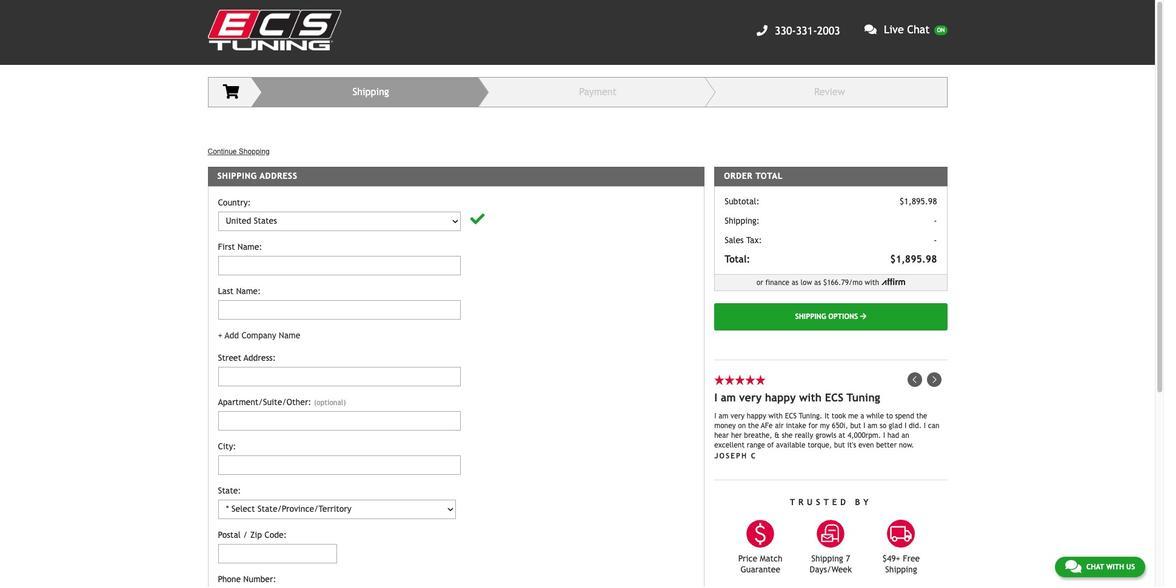 Task type: locate. For each thing, give the bounding box(es) containing it.
2 as from the left
[[815, 278, 821, 287]]

1 vertical spatial name:
[[236, 286, 261, 296]]

0 vertical spatial ecs
[[825, 391, 844, 404]]

shipping for shipping 7 days/week
[[812, 554, 844, 563]]

0 vertical spatial comments image
[[865, 24, 877, 35]]

chat with us link
[[1055, 557, 1146, 577]]

shipping address
[[217, 171, 298, 181]]

to
[[887, 412, 893, 420]]

ecs for tuning
[[825, 391, 844, 404]]

shipping up days/week
[[812, 554, 844, 563]]

options
[[829, 313, 858, 321]]

1 vertical spatial but
[[834, 441, 845, 449]]

price match guarantee
[[739, 554, 783, 574]]

0 vertical spatial very
[[739, 391, 762, 404]]

breathe,
[[744, 431, 773, 440]]

0 vertical spatial chat
[[907, 23, 930, 36]]

comments image inside live chat link
[[865, 24, 877, 35]]

available
[[776, 441, 806, 449]]

glad
[[889, 421, 903, 430]]

city:
[[218, 441, 236, 451]]

company
[[242, 330, 276, 340]]

spend
[[896, 412, 915, 420]]

name:
[[238, 242, 262, 252], [236, 286, 261, 296]]

with left us
[[1107, 563, 1125, 571]]

order
[[724, 171, 753, 181]]

ecs up took
[[825, 391, 844, 404]]

of
[[768, 441, 774, 449]]

0 horizontal spatial ecs
[[785, 412, 797, 420]]

as
[[792, 278, 799, 287], [815, 278, 821, 287]]

street address:
[[218, 353, 276, 363]]

low
[[801, 278, 812, 287]]

None text field
[[218, 411, 461, 430], [218, 544, 337, 563], [218, 411, 461, 430], [218, 544, 337, 563]]

0 vertical spatial but
[[851, 421, 862, 430]]

0 vertical spatial the
[[917, 412, 928, 420]]

very inside "i am very happy with ecs tuning. it took me a while to spend the money on the afe air intake for my 650i, but i am so glad i did. i can hear her breathe, & she really growls at 4,000rpm. i had an excellent range of available torque, but it's even better now. joseph c"
[[731, 412, 745, 420]]

affirm image
[[882, 278, 906, 285]]

hear
[[715, 431, 729, 440]]

while
[[867, 412, 884, 420]]

better
[[877, 441, 897, 449]]

shipping inside shipping 7 days/week
[[812, 554, 844, 563]]

tuning.
[[799, 412, 823, 420]]

but down "me"
[[851, 421, 862, 430]]

but
[[851, 421, 862, 430], [834, 441, 845, 449]]

1 vertical spatial ecs
[[785, 412, 797, 420]]

1 vertical spatial the
[[748, 421, 759, 430]]

the up 'did.'
[[917, 412, 928, 420]]

am
[[721, 391, 736, 404], [719, 412, 729, 420], [868, 421, 878, 430]]

chat left us
[[1087, 563, 1105, 571]]

$1,895.98
[[900, 196, 937, 206], [890, 253, 937, 265]]

as left low
[[792, 278, 799, 287]]

chat
[[907, 23, 930, 36], [1087, 563, 1105, 571]]

name
[[279, 330, 300, 340]]

shipping
[[217, 171, 257, 181], [795, 313, 827, 321], [812, 554, 844, 563], [886, 565, 918, 574]]

2 - from the top
[[934, 235, 937, 245]]

i
[[715, 391, 718, 404], [715, 412, 717, 420], [864, 421, 866, 430], [905, 421, 907, 430], [924, 421, 926, 430], [884, 431, 886, 440]]

sales tax:
[[725, 235, 762, 245]]

postal
[[218, 530, 241, 540]]

shipping inside button
[[795, 313, 827, 321]]

1 horizontal spatial comments image
[[1066, 559, 1082, 574]]

check image
[[470, 212, 485, 226]]

comments image
[[865, 24, 877, 35], [1066, 559, 1082, 574]]

shipping left options
[[795, 313, 827, 321]]

next slide image
[[927, 372, 942, 387]]

first name:
[[218, 242, 262, 252]]

but down at
[[834, 441, 845, 449]]

0 vertical spatial am
[[721, 391, 736, 404]]

by
[[855, 497, 872, 507]]

happy up air at the right
[[765, 391, 796, 404]]

even
[[859, 441, 874, 449]]

shipping down $49+
[[886, 565, 918, 574]]

1 vertical spatial comments image
[[1066, 559, 1082, 574]]

chat right live
[[907, 23, 930, 36]]

order total
[[724, 171, 783, 181]]

1 vertical spatial -
[[934, 235, 937, 245]]

1 horizontal spatial as
[[815, 278, 821, 287]]

can
[[928, 421, 940, 430]]

1 vertical spatial am
[[719, 412, 729, 420]]

/
[[243, 530, 248, 540]]

joseph
[[715, 452, 748, 460]]

me
[[849, 412, 859, 420]]

first
[[218, 242, 235, 252]]

range
[[747, 441, 765, 449]]

$49+ free shipping
[[883, 554, 920, 574]]

with up air at the right
[[769, 412, 783, 420]]

0 vertical spatial $1,895.98
[[900, 196, 937, 206]]

money
[[715, 421, 736, 430]]

name: right last
[[236, 286, 261, 296]]

0 vertical spatial -
[[934, 216, 937, 225]]

1 horizontal spatial but
[[851, 421, 862, 430]]

comments image left live
[[865, 24, 877, 35]]

name: for first name:
[[238, 242, 262, 252]]

shipping for shipping options
[[795, 313, 827, 321]]

the up breathe,
[[748, 421, 759, 430]]

shipping 7 days/week
[[810, 554, 852, 574]]

happy inside "i am very happy with ecs tuning. it took me a while to spend the money on the afe air intake for my 650i, but i am so glad i did. i can hear her breathe, & she really growls at 4,000rpm. i had an excellent range of available torque, but it's even better now. joseph c"
[[747, 412, 767, 420]]

state:
[[218, 486, 241, 495]]

very for i am very happy with ecs tuning
[[739, 391, 762, 404]]

very for i am very happy with ecs tuning. it took me a while to spend the money on the afe air intake for my 650i, but i am so glad i did. i can hear her breathe, & she really growls at 4,000rpm. i had an excellent range of available torque, but it's even better now. joseph c
[[731, 412, 745, 420]]

apartment/suite/other: (optional)
[[218, 397, 346, 407]]

1 horizontal spatial ecs
[[825, 391, 844, 404]]

phone image
[[757, 25, 768, 35]]

as left $
[[815, 278, 821, 287]]

1 vertical spatial very
[[731, 412, 745, 420]]

/mo
[[849, 278, 863, 287]]

0 horizontal spatial as
[[792, 278, 799, 287]]

ecs inside "i am very happy with ecs tuning. it took me a while to spend the money on the afe air intake for my 650i, but i am so glad i did. i can hear her breathe, & she really growls at 4,000rpm. i had an excellent range of available torque, but it's even better now. joseph c"
[[785, 412, 797, 420]]

ecs for tuning.
[[785, 412, 797, 420]]

happy for i am very happy with ecs tuning. it took me a while to spend the money on the afe air intake for my 650i, but i am so glad i did. i can hear her breathe, & she really growls at 4,000rpm. i had an excellent range of available torque, but it's even better now. joseph c
[[747, 412, 767, 420]]

-
[[934, 216, 937, 225], [934, 235, 937, 245]]

1 vertical spatial happy
[[747, 412, 767, 420]]

0 horizontal spatial the
[[748, 421, 759, 430]]

0 horizontal spatial but
[[834, 441, 845, 449]]

excellent
[[715, 441, 745, 449]]

with inside "i am very happy with ecs tuning. it took me a while to spend the money on the afe air intake for my 650i, but i am so glad i did. i can hear her breathe, & she really growls at 4,000rpm. i had an excellent range of available torque, but it's even better now. joseph c"
[[769, 412, 783, 420]]

last
[[218, 286, 234, 296]]

ecs up intake
[[785, 412, 797, 420]]

331-
[[796, 24, 818, 37]]

total:
[[725, 253, 751, 265]]

i am very happy with ecs tuning. it took me a while to spend the money on the afe air intake for my 650i, but i am so glad i did. i can hear her breathe, & she really growls at 4,000rpm. i had an excellent range of available torque, but it's even better now. joseph c
[[715, 412, 940, 460]]

4,000rpm.
[[848, 431, 881, 440]]

shopping cart image
[[223, 84, 239, 99]]

with
[[865, 278, 879, 287], [799, 391, 822, 404], [769, 412, 783, 420], [1107, 563, 1125, 571]]

1 horizontal spatial the
[[917, 412, 928, 420]]

air
[[775, 421, 784, 430]]

happy up afe
[[747, 412, 767, 420]]

days/week
[[810, 565, 852, 574]]

0 vertical spatial name:
[[238, 242, 262, 252]]

for
[[809, 421, 818, 430]]

None text field
[[218, 256, 461, 275], [218, 300, 461, 319], [218, 367, 461, 386], [218, 455, 461, 475], [218, 256, 461, 275], [218, 300, 461, 319], [218, 367, 461, 386], [218, 455, 461, 475]]

happy
[[765, 391, 796, 404], [747, 412, 767, 420]]

live
[[884, 23, 904, 36]]

name: right the first
[[238, 242, 262, 252]]

0 horizontal spatial comments image
[[865, 24, 877, 35]]

0 vertical spatial happy
[[765, 391, 796, 404]]

&
[[775, 431, 780, 440]]

1 horizontal spatial chat
[[1087, 563, 1105, 571]]

comments image left 'chat with us'
[[1066, 559, 1082, 574]]

shipping down continue shopping "link"
[[217, 171, 257, 181]]

330-331-2003 link
[[757, 24, 840, 37]]

comments image inside chat with us link
[[1066, 559, 1082, 574]]

chat with us
[[1087, 563, 1135, 571]]

her
[[731, 431, 742, 440]]

trusted by
[[790, 497, 872, 507]]

now.
[[899, 441, 915, 449]]

she
[[782, 431, 793, 440]]

tax:
[[747, 235, 762, 245]]

the
[[917, 412, 928, 420], [748, 421, 759, 430]]

it's
[[848, 441, 857, 449]]

or
[[757, 278, 764, 287]]

name: for last name:
[[236, 286, 261, 296]]



Task type: describe. For each thing, give the bounding box(es) containing it.
us
[[1127, 563, 1135, 571]]

1 vertical spatial chat
[[1087, 563, 1105, 571]]

address
[[260, 171, 298, 181]]

it
[[825, 412, 830, 420]]

tuning
[[847, 391, 881, 404]]

continue shopping
[[208, 147, 270, 156]]

shipping:
[[725, 216, 760, 225]]

i am very happy with ecs tuning
[[715, 391, 881, 404]]

so
[[880, 421, 887, 430]]

live chat link
[[850, 23, 948, 36]]

ecs tuning image
[[208, 10, 341, 50]]

continue
[[208, 147, 237, 156]]

1 - from the top
[[934, 216, 937, 225]]

phone number:
[[218, 574, 276, 584]]

had
[[888, 431, 900, 440]]

shipping options
[[795, 313, 860, 321]]

guarantee
[[741, 565, 781, 574]]

shipping inside $49+ free shipping
[[886, 565, 918, 574]]

c
[[751, 452, 757, 460]]

intake
[[786, 421, 807, 430]]

2 vertical spatial am
[[868, 421, 878, 430]]

7
[[846, 554, 851, 563]]

comments image for live
[[865, 24, 877, 35]]

$
[[824, 278, 827, 287]]

continue shopping link
[[208, 146, 270, 157]]

price
[[739, 554, 758, 563]]

address:
[[244, 353, 276, 363]]

country:
[[218, 198, 251, 207]]

2003
[[818, 24, 840, 37]]

match
[[760, 554, 783, 563]]

with right /mo
[[865, 278, 879, 287]]

happy for i am very happy with ecs tuning
[[765, 391, 796, 404]]

subtotal:
[[725, 196, 760, 206]]

growls
[[816, 431, 837, 440]]

took
[[832, 412, 846, 420]]

1 as from the left
[[792, 278, 799, 287]]

zip
[[250, 530, 262, 540]]

apartment/suite/other:
[[218, 397, 311, 407]]

0 horizontal spatial chat
[[907, 23, 930, 36]]

comments image for chat
[[1066, 559, 1082, 574]]

really
[[795, 431, 814, 440]]

an
[[902, 431, 910, 440]]

street
[[218, 353, 241, 363]]

shopping
[[239, 147, 270, 156]]

last name:
[[218, 286, 261, 296]]

live chat
[[884, 23, 930, 36]]

on
[[738, 421, 746, 430]]

$49+
[[883, 554, 901, 563]]

shipping options button
[[715, 303, 948, 330]]

am for i am very happy with ecs tuning. it took me a while to spend the money on the afe air intake for my 650i, but i am so glad i did. i can hear her breathe, & she really growls at 4,000rpm. i had an excellent range of available torque, but it's even better now. joseph c
[[719, 412, 729, 420]]

arrow right image
[[860, 313, 867, 320]]

previous slide image
[[908, 372, 922, 387]]

free
[[903, 554, 920, 563]]

at
[[839, 431, 846, 440]]

trusted
[[790, 497, 849, 507]]

a
[[861, 412, 865, 420]]

sales
[[725, 235, 744, 245]]

am for i am very happy with ecs tuning
[[721, 391, 736, 404]]

with up tuning.
[[799, 391, 822, 404]]

did.
[[909, 421, 922, 430]]

finance
[[766, 278, 790, 287]]

company name
[[242, 330, 300, 340]]

1 vertical spatial $1,895.98
[[890, 253, 937, 265]]

number:
[[243, 574, 276, 584]]

330-331-2003
[[775, 24, 840, 37]]

or finance as low as $ 166.79 /mo with
[[757, 278, 879, 287]]

my
[[820, 421, 830, 430]]

166.79
[[827, 278, 849, 287]]

330-
[[775, 24, 796, 37]]

torque,
[[808, 441, 832, 449]]

650i,
[[832, 421, 848, 430]]

code:
[[265, 530, 287, 540]]

shipping for shipping address
[[217, 171, 257, 181]]

phone
[[218, 574, 241, 584]]



Task type: vqa. For each thing, say whether or not it's contained in the screenshot.
5%)
no



